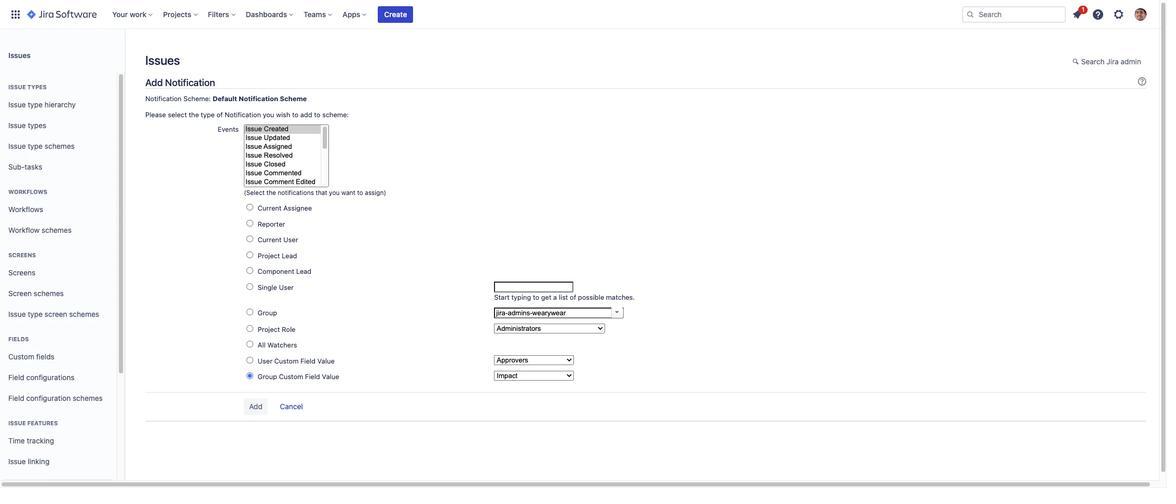 Task type: vqa. For each thing, say whether or not it's contained in the screenshot.
a
yes



Task type: describe. For each thing, give the bounding box(es) containing it.
screen schemes
[[8, 289, 64, 298]]

issue for issue types
[[8, 121, 26, 130]]

cancel
[[280, 402, 303, 411]]

issue features group
[[4, 409, 113, 476]]

help image
[[1092, 8, 1105, 21]]

schemes up issue type screen schemes
[[34, 289, 64, 298]]

assignee
[[284, 204, 312, 212]]

create
[[384, 10, 407, 18]]

lead for project lead
[[282, 252, 297, 260]]

value for group custom field value
[[322, 373, 339, 381]]

configurations
[[26, 373, 74, 382]]

issue types
[[8, 121, 46, 130]]

Search field
[[963, 6, 1066, 23]]

single
[[258, 283, 277, 292]]

field configurations
[[8, 373, 74, 382]]

0 horizontal spatial issues
[[8, 51, 31, 59]]

types
[[28, 121, 46, 130]]

issue types
[[8, 84, 47, 90]]

issue for issue type schemes
[[8, 142, 26, 150]]

component lead
[[258, 268, 312, 276]]

workflow
[[8, 226, 40, 234]]

issue type hierarchy link
[[4, 94, 113, 115]]

search jira admin
[[1082, 57, 1142, 66]]

search
[[1082, 57, 1105, 66]]

group for group custom field value
[[258, 373, 277, 381]]

issue type screen schemes link
[[4, 304, 113, 325]]

get
[[541, 293, 552, 302]]

dashboards
[[246, 10, 287, 18]]

matches.
[[606, 293, 635, 302]]

time tracking link
[[4, 431, 113, 452]]

schemes right screen
[[69, 310, 99, 319]]

want
[[342, 189, 356, 197]]

default
[[213, 95, 237, 103]]

field down user custom field value
[[305, 373, 320, 381]]

Component Lead radio
[[247, 268, 253, 274]]

banner containing your work
[[0, 0, 1160, 29]]

issue for issue features
[[8, 420, 26, 427]]

issue type hierarchy
[[8, 100, 76, 109]]

jira
[[1107, 57, 1119, 66]]

group for group
[[258, 309, 277, 317]]

apps
[[343, 10, 360, 18]]

1 vertical spatial the
[[267, 189, 276, 197]]

issue type schemes
[[8, 142, 75, 150]]

scheme:
[[184, 95, 211, 103]]

(select the notifications that you want to assign)
[[244, 189, 386, 197]]

custom fields
[[8, 352, 54, 361]]

workflow schemes
[[8, 226, 72, 234]]

workflows link
[[4, 199, 113, 220]]

issue types link
[[4, 115, 113, 136]]

types
[[27, 84, 47, 90]]

work
[[130, 10, 147, 18]]

current for current assignee
[[258, 204, 282, 212]]

search jira admin link
[[1068, 54, 1147, 71]]

Group Custom Field Value radio
[[247, 373, 253, 380]]

your work
[[112, 10, 147, 18]]

appswitcher icon image
[[9, 8, 22, 21]]

scheme:
[[322, 111, 349, 119]]

teams
[[304, 10, 326, 18]]

Project Role radio
[[247, 325, 253, 332]]

field configurations link
[[4, 368, 113, 388]]

scheme
[[280, 95, 307, 103]]

(select
[[244, 189, 265, 197]]

field configuration schemes link
[[4, 388, 113, 409]]

screen
[[45, 310, 67, 319]]

issue linking
[[8, 457, 50, 466]]

custom for group
[[279, 373, 303, 381]]

Project Lead radio
[[247, 252, 253, 258]]

0 horizontal spatial you
[[263, 111, 274, 119]]

to left add
[[292, 111, 299, 119]]

reporter
[[258, 220, 285, 228]]

component
[[258, 268, 294, 276]]

to left get
[[533, 293, 540, 302]]

to right add
[[314, 111, 321, 119]]

please select the type of notification you wish to add to scheme:
[[145, 111, 349, 119]]

role
[[282, 325, 296, 334]]

project role
[[258, 325, 296, 334]]

screens for screens link
[[8, 268, 35, 277]]

Single User radio
[[247, 283, 253, 290]]

1 horizontal spatial you
[[329, 189, 340, 197]]

user for single user
[[279, 283, 294, 292]]

add
[[145, 77, 163, 88]]

search image
[[967, 10, 975, 18]]

custom for user
[[274, 357, 299, 365]]

sub-
[[8, 162, 25, 171]]

screen schemes link
[[4, 283, 113, 304]]

current for current user
[[258, 236, 282, 244]]

dashboards button
[[243, 6, 298, 23]]

projects
[[163, 10, 191, 18]]

screens group
[[4, 241, 113, 328]]

watchers
[[268, 341, 297, 349]]

user for current user
[[284, 236, 298, 244]]

Current User radio
[[247, 236, 253, 243]]

add
[[300, 111, 312, 119]]

single user
[[258, 283, 294, 292]]

issue type schemes link
[[4, 136, 113, 157]]

your profile and settings image
[[1135, 8, 1147, 21]]



Task type: locate. For each thing, give the bounding box(es) containing it.
wish
[[276, 111, 290, 119]]

issue types group
[[4, 73, 113, 181]]

issue for issue types
[[8, 84, 26, 90]]

issue inside 'link'
[[8, 457, 26, 466]]

value down user custom field value
[[322, 373, 339, 381]]

2 workflows from the top
[[8, 205, 43, 214]]

notification up scheme:
[[165, 77, 215, 88]]

a
[[554, 293, 557, 302]]

1 horizontal spatial of
[[570, 293, 576, 302]]

0 vertical spatial current
[[258, 204, 282, 212]]

type inside the issue type screen schemes link
[[28, 310, 43, 319]]

1 vertical spatial group
[[258, 373, 277, 381]]

tasks
[[25, 162, 42, 171]]

1 vertical spatial value
[[322, 373, 339, 381]]

custom down watchers at the bottom of page
[[274, 357, 299, 365]]

0 vertical spatial project
[[258, 252, 280, 260]]

to
[[292, 111, 299, 119], [314, 111, 321, 119], [357, 189, 363, 197], [533, 293, 540, 302]]

screen
[[8, 289, 32, 298]]

notification up events
[[225, 111, 261, 119]]

type
[[28, 100, 43, 109], [201, 111, 215, 119], [28, 142, 43, 150], [28, 310, 43, 319]]

schemes
[[45, 142, 75, 150], [42, 226, 72, 234], [34, 289, 64, 298], [69, 310, 99, 319], [73, 394, 103, 403]]

1 horizontal spatial issues
[[145, 53, 180, 67]]

schemes down workflows link
[[42, 226, 72, 234]]

schemes down field configurations link
[[73, 394, 103, 403]]

apps button
[[340, 6, 371, 23]]

group custom field value
[[258, 373, 339, 381]]

project lead
[[258, 252, 297, 260]]

3 issue from the top
[[8, 121, 26, 130]]

1 screens from the top
[[8, 252, 36, 259]]

1 group from the top
[[258, 309, 277, 317]]

time
[[8, 436, 25, 445]]

0 vertical spatial user
[[284, 236, 298, 244]]

notification up please select the type of notification you wish to add to scheme:
[[239, 95, 278, 103]]

settings image
[[1113, 8, 1126, 21]]

2 current from the top
[[258, 236, 282, 244]]

linking
[[28, 457, 50, 466]]

7 issue from the top
[[8, 457, 26, 466]]

workflows
[[8, 188, 47, 195], [8, 205, 43, 214]]

1 vertical spatial user
[[279, 283, 294, 292]]

type for screen
[[28, 310, 43, 319]]

1 vertical spatial project
[[258, 325, 280, 334]]

schemes inside fields group
[[73, 394, 103, 403]]

group right group option
[[258, 309, 277, 317]]

1 issue from the top
[[8, 84, 26, 90]]

1 vertical spatial workflows
[[8, 205, 43, 214]]

0 vertical spatial the
[[189, 111, 199, 119]]

issue features
[[8, 420, 58, 427]]

current user
[[258, 236, 298, 244]]

type down scheme:
[[201, 111, 215, 119]]

issue attributes group
[[4, 472, 113, 489]]

filters button
[[205, 6, 240, 23]]

create button
[[378, 6, 414, 23]]

fields group
[[4, 325, 113, 412]]

value for user custom field value
[[318, 357, 335, 365]]

typing
[[512, 293, 531, 302]]

user
[[284, 236, 298, 244], [279, 283, 294, 292], [258, 357, 273, 365]]

configuration
[[26, 394, 71, 403]]

screens
[[8, 252, 36, 259], [8, 268, 35, 277]]

issue linking link
[[4, 452, 113, 472]]

project up component
[[258, 252, 280, 260]]

assign)
[[365, 189, 386, 197]]

field up issue features at the left of page
[[8, 394, 24, 403]]

sub-tasks link
[[4, 157, 113, 178]]

to right want
[[357, 189, 363, 197]]

0 horizontal spatial of
[[217, 111, 223, 119]]

type inside issue type hierarchy link
[[28, 100, 43, 109]]

custom down fields at the bottom
[[8, 352, 34, 361]]

Current Assignee radio
[[247, 204, 253, 211]]

add notification
[[145, 77, 215, 88]]

6 issue from the top
[[8, 420, 26, 427]]

you
[[263, 111, 274, 119], [329, 189, 340, 197]]

user down component lead
[[279, 283, 294, 292]]

1 project from the top
[[258, 252, 280, 260]]

Reporter radio
[[247, 220, 253, 227]]

hierarchy
[[45, 100, 76, 109]]

workflows down sub-tasks
[[8, 188, 47, 195]]

0 vertical spatial screens
[[8, 252, 36, 259]]

of right list
[[570, 293, 576, 302]]

type down types
[[28, 100, 43, 109]]

notification up the please
[[145, 95, 182, 103]]

type left screen
[[28, 310, 43, 319]]

screens down 'workflow'
[[8, 252, 36, 259]]

2 screens from the top
[[8, 268, 35, 277]]

all watchers
[[258, 341, 297, 349]]

0 vertical spatial you
[[263, 111, 274, 119]]

workflows group
[[4, 178, 113, 244]]

notification scheme: default notification scheme
[[145, 95, 307, 103]]

1
[[1082, 5, 1085, 13]]

user right user custom field value radio
[[258, 357, 273, 365]]

issue type screen schemes
[[8, 310, 99, 319]]

time tracking
[[8, 436, 54, 445]]

small image
[[1073, 58, 1081, 66]]

fields
[[36, 352, 54, 361]]

0 vertical spatial lead
[[282, 252, 297, 260]]

current up reporter
[[258, 204, 282, 212]]

issue for issue type hierarchy
[[8, 100, 26, 109]]

lead for component lead
[[296, 268, 312, 276]]

1 horizontal spatial the
[[267, 189, 276, 197]]

project for project role
[[258, 325, 280, 334]]

1 vertical spatial screens
[[8, 268, 35, 277]]

screens for screens group
[[8, 252, 36, 259]]

2 issue from the top
[[8, 100, 26, 109]]

current assignee
[[258, 204, 312, 212]]

issue for issue linking
[[8, 457, 26, 466]]

type for schemes
[[28, 142, 43, 150]]

1 vertical spatial lead
[[296, 268, 312, 276]]

value up group custom field value
[[318, 357, 335, 365]]

2 group from the top
[[258, 373, 277, 381]]

possible
[[578, 293, 604, 302]]

group
[[258, 309, 277, 317], [258, 373, 277, 381]]

All Watchers radio
[[247, 341, 253, 348]]

custom
[[8, 352, 34, 361], [274, 357, 299, 365], [279, 373, 303, 381]]

your
[[112, 10, 128, 18]]

workflows for workflows group
[[8, 188, 47, 195]]

schemes inside issue types group
[[45, 142, 75, 150]]

None text field
[[494, 282, 574, 293]]

lead right component
[[296, 268, 312, 276]]

schemes down issue types link in the left top of the page
[[45, 142, 75, 150]]

primary element
[[6, 0, 963, 29]]

user custom field value
[[258, 357, 335, 365]]

the right (select
[[267, 189, 276, 197]]

field
[[301, 357, 316, 365], [305, 373, 320, 381], [8, 373, 24, 382], [8, 394, 24, 403]]

project for project lead
[[258, 252, 280, 260]]

issues
[[8, 51, 31, 59], [145, 53, 180, 67]]

2 vertical spatial user
[[258, 357, 273, 365]]

5 issue from the top
[[8, 310, 26, 319]]

banner
[[0, 0, 1160, 29]]

issues up "add"
[[145, 53, 180, 67]]

cancel link
[[275, 399, 308, 416]]

you left "wish"
[[263, 111, 274, 119]]

type for hierarchy
[[28, 100, 43, 109]]

schemes inside workflows group
[[42, 226, 72, 234]]

sidebar navigation image
[[113, 42, 136, 62]]

type up tasks
[[28, 142, 43, 150]]

field configuration schemes
[[8, 394, 103, 403]]

fields
[[8, 336, 29, 343]]

lead
[[282, 252, 297, 260], [296, 268, 312, 276]]

the down scheme:
[[189, 111, 199, 119]]

workflows for workflows link
[[8, 205, 43, 214]]

field down custom fields
[[8, 373, 24, 382]]

notifications
[[278, 189, 314, 197]]

custom inside "link"
[[8, 352, 34, 361]]

project up "all"
[[258, 325, 280, 334]]

screens inside screens link
[[8, 268, 35, 277]]

User Custom Field Value radio
[[247, 357, 253, 364]]

events
[[218, 125, 239, 134]]

screens link
[[4, 263, 113, 283]]

custom down user custom field value
[[279, 373, 303, 381]]

teams button
[[301, 6, 337, 23]]

None submit
[[244, 399, 268, 415]]

issues up issue types
[[8, 51, 31, 59]]

issue for issue type screen schemes
[[8, 310, 26, 319]]

features
[[27, 420, 58, 427]]

custom fields link
[[4, 347, 113, 368]]

sub-tasks
[[8, 162, 42, 171]]

0 vertical spatial value
[[318, 357, 335, 365]]

project
[[258, 252, 280, 260], [258, 325, 280, 334]]

admin
[[1121, 57, 1142, 66]]

notifications image
[[1072, 8, 1084, 21]]

user up project lead
[[284, 236, 298, 244]]

1 vertical spatial you
[[329, 189, 340, 197]]

screens up screen
[[8, 268, 35, 277]]

current down reporter
[[258, 236, 282, 244]]

4 issue from the top
[[8, 142, 26, 150]]

you right that
[[329, 189, 340, 197]]

lead up component lead
[[282, 252, 297, 260]]

0 horizontal spatial the
[[189, 111, 199, 119]]

workflow schemes link
[[4, 220, 113, 241]]

filters
[[208, 10, 229, 18]]

tracking
[[27, 436, 54, 445]]

start
[[494, 293, 510, 302]]

select
[[168, 111, 187, 119]]

Group radio
[[247, 309, 253, 316]]

issue inside screens group
[[8, 310, 26, 319]]

projects button
[[160, 6, 202, 23]]

1 workflows from the top
[[8, 188, 47, 195]]

list
[[559, 293, 568, 302]]

workflows up 'workflow'
[[8, 205, 43, 214]]

group right group custom field value radio
[[258, 373, 277, 381]]

jira software image
[[27, 8, 97, 21], [27, 8, 97, 21]]

of down default
[[217, 111, 223, 119]]

2 project from the top
[[258, 325, 280, 334]]

Choose a group text field
[[494, 308, 624, 319]]

your work button
[[109, 6, 157, 23]]

1 vertical spatial of
[[570, 293, 576, 302]]

type inside issue type schemes link
[[28, 142, 43, 150]]

1 vertical spatial current
[[258, 236, 282, 244]]

start typing to get a list of possible matches.
[[494, 293, 635, 302]]

of
[[217, 111, 223, 119], [570, 293, 576, 302]]

field up group custom field value
[[301, 357, 316, 365]]

0 vertical spatial of
[[217, 111, 223, 119]]

that
[[316, 189, 327, 197]]

0 vertical spatial workflows
[[8, 188, 47, 195]]

1 current from the top
[[258, 204, 282, 212]]

0 vertical spatial group
[[258, 309, 277, 317]]



